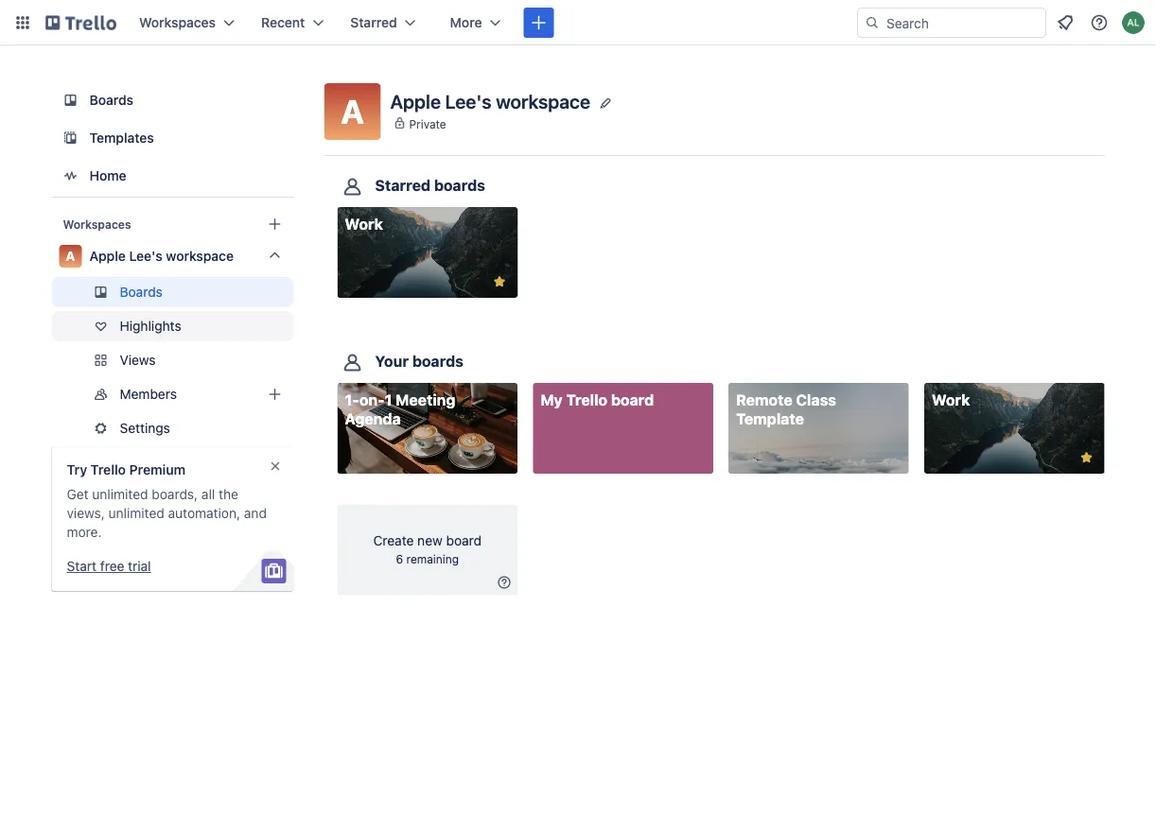 Task type: locate. For each thing, give the bounding box(es) containing it.
0 vertical spatial work
[[345, 215, 383, 233]]

0 vertical spatial click to unstar this board. it will be removed from your starred list. image
[[491, 274, 508, 291]]

try trello premium get unlimited boards, all the views, unlimited automation, and more.
[[67, 462, 267, 540]]

0 horizontal spatial click to unstar this board. it will be removed from your starred list. image
[[491, 274, 508, 291]]

starred right the recent popup button
[[350, 15, 397, 30]]

boards down private
[[434, 177, 485, 194]]

1 horizontal spatial workspaces
[[139, 15, 216, 30]]

lee's up highlights
[[129, 248, 163, 264]]

settings
[[120, 421, 170, 436]]

1 horizontal spatial click to unstar this board. it will be removed from your starred list. image
[[1078, 450, 1096, 467]]

1 boards link from the top
[[52, 83, 294, 117]]

trial
[[128, 559, 151, 575]]

1 vertical spatial work link
[[925, 384, 1105, 474]]

open information menu image
[[1090, 13, 1109, 32]]

add image
[[264, 383, 286, 406]]

class
[[796, 392, 837, 410]]

starred down private
[[375, 177, 431, 194]]

views,
[[67, 506, 105, 522]]

apple up private
[[390, 90, 441, 112]]

workspace up highlights link
[[166, 248, 234, 264]]

starred button
[[339, 8, 428, 38]]

1 vertical spatial trello
[[91, 462, 126, 478]]

unlimited down boards,
[[108, 506, 164, 522]]

0 vertical spatial work link
[[337, 207, 518, 298]]

0 horizontal spatial apple
[[89, 248, 126, 264]]

trello
[[567, 392, 608, 410], [91, 462, 126, 478]]

0 horizontal spatial trello
[[91, 462, 126, 478]]

6
[[396, 553, 403, 566]]

0 vertical spatial apple lee's workspace
[[390, 90, 591, 112]]

click to unstar this board. it will be removed from your starred list. image
[[491, 274, 508, 291], [1078, 450, 1096, 467]]

0 horizontal spatial apple lee's workspace
[[89, 248, 234, 264]]

apple
[[390, 90, 441, 112], [89, 248, 126, 264]]

apple lee's workspace up highlights
[[89, 248, 234, 264]]

boards up meeting
[[412, 353, 464, 371]]

1 vertical spatial work
[[932, 392, 970, 410]]

0 vertical spatial board
[[611, 392, 654, 410]]

unlimited
[[92, 487, 148, 503], [108, 506, 164, 522]]

trello for my
[[567, 392, 608, 410]]

starred inside dropdown button
[[350, 15, 397, 30]]

boards link up templates 'link'
[[52, 83, 294, 117]]

workspace
[[496, 90, 591, 112], [166, 248, 234, 264]]

boards
[[434, 177, 485, 194], [412, 353, 464, 371]]

1 horizontal spatial board
[[611, 392, 654, 410]]

automation,
[[168, 506, 240, 522]]

start free trial
[[67, 559, 151, 575]]

recent button
[[250, 8, 335, 38]]

0 horizontal spatial lee's
[[129, 248, 163, 264]]

a left private
[[341, 92, 364, 131]]

0 horizontal spatial work
[[345, 215, 383, 233]]

work
[[345, 215, 383, 233], [932, 392, 970, 410]]

1 horizontal spatial a
[[341, 92, 364, 131]]

1 horizontal spatial work
[[932, 392, 970, 410]]

0 vertical spatial workspaces
[[139, 15, 216, 30]]

the
[[219, 487, 238, 503]]

a
[[341, 92, 364, 131], [66, 248, 75, 264]]

apple lee's workspace up private
[[390, 90, 591, 112]]

boards up templates
[[89, 92, 134, 108]]

trello right 'try'
[[91, 462, 126, 478]]

1 horizontal spatial trello
[[567, 392, 608, 410]]

board inside create new board 6 remaining
[[446, 533, 482, 548]]

a button
[[324, 83, 381, 140]]

board for my trello board
[[611, 392, 654, 410]]

board right "new"
[[446, 533, 482, 548]]

boards
[[89, 92, 134, 108], [120, 284, 163, 300]]

home link
[[52, 159, 294, 193]]

0 vertical spatial trello
[[567, 392, 608, 410]]

apple down home
[[89, 248, 126, 264]]

1 vertical spatial boards
[[120, 284, 163, 300]]

highlights link
[[52, 311, 294, 342]]

0 notifications image
[[1054, 11, 1077, 34]]

create a workspace image
[[264, 213, 286, 236]]

1 vertical spatial board
[[446, 533, 482, 548]]

1 vertical spatial starred
[[375, 177, 431, 194]]

0 horizontal spatial workspace
[[166, 248, 234, 264]]

work link
[[337, 207, 518, 298], [925, 384, 1105, 474]]

board
[[611, 392, 654, 410], [446, 533, 482, 548]]

template board image
[[59, 127, 82, 150]]

primary element
[[0, 0, 1157, 45]]

0 vertical spatial unlimited
[[92, 487, 148, 503]]

free
[[100, 559, 124, 575]]

apple lee's workspace
[[390, 90, 591, 112], [89, 248, 234, 264]]

0 vertical spatial starred
[[350, 15, 397, 30]]

0 vertical spatial boards
[[434, 177, 485, 194]]

and
[[244, 506, 267, 522]]

boards for your boards
[[412, 353, 464, 371]]

0 vertical spatial a
[[341, 92, 364, 131]]

trello inside try trello premium get unlimited boards, all the views, unlimited automation, and more.
[[91, 462, 126, 478]]

starred for starred
[[350, 15, 397, 30]]

1 vertical spatial boards
[[412, 353, 464, 371]]

boards link
[[52, 83, 294, 117], [52, 277, 294, 308]]

members link
[[52, 380, 294, 410]]

lee's
[[445, 90, 492, 112], [129, 248, 163, 264]]

1-on-1 meeting agenda link
[[337, 384, 518, 474]]

your
[[375, 353, 409, 371]]

try
[[67, 462, 87, 478]]

unlimited up views,
[[92, 487, 148, 503]]

sm image
[[495, 573, 514, 592]]

more button
[[439, 8, 512, 38]]

workspaces
[[139, 15, 216, 30], [63, 218, 131, 231]]

board right my
[[611, 392, 654, 410]]

a down home "icon"
[[66, 248, 75, 264]]

0 horizontal spatial workspaces
[[63, 218, 131, 231]]

0 vertical spatial apple
[[390, 90, 441, 112]]

0 vertical spatial boards link
[[52, 83, 294, 117]]

1 horizontal spatial work link
[[925, 384, 1105, 474]]

premium
[[129, 462, 186, 478]]

0 vertical spatial boards
[[89, 92, 134, 108]]

apple lee (applelee29) image
[[1123, 11, 1145, 34]]

1 vertical spatial boards link
[[52, 277, 294, 308]]

1 vertical spatial lee's
[[129, 248, 163, 264]]

boards link up highlights link
[[52, 277, 294, 308]]

1 vertical spatial a
[[66, 248, 75, 264]]

1 vertical spatial workspaces
[[63, 218, 131, 231]]

home image
[[59, 165, 82, 187]]

templates
[[89, 130, 154, 146]]

back to home image
[[45, 8, 116, 38]]

workspace down create board or workspace image
[[496, 90, 591, 112]]

boards up highlights
[[120, 284, 163, 300]]

0 vertical spatial lee's
[[445, 90, 492, 112]]

trello right my
[[567, 392, 608, 410]]

lee's up private
[[445, 90, 492, 112]]

views
[[120, 353, 156, 368]]

starred for starred boards
[[375, 177, 431, 194]]

0 horizontal spatial board
[[446, 533, 482, 548]]

0 horizontal spatial work link
[[337, 207, 518, 298]]

0 vertical spatial workspace
[[496, 90, 591, 112]]

trello inside the my trello board link
[[567, 392, 608, 410]]

new
[[418, 533, 443, 548]]

1 horizontal spatial workspace
[[496, 90, 591, 112]]

on-
[[359, 392, 385, 410]]

highlights
[[120, 318, 181, 334]]

starred
[[350, 15, 397, 30], [375, 177, 431, 194]]



Task type: vqa. For each thing, say whether or not it's contained in the screenshot.
sm image
yes



Task type: describe. For each thing, give the bounding box(es) containing it.
1 vertical spatial apple
[[89, 248, 126, 264]]

workspaces button
[[128, 8, 246, 38]]

remote class template
[[736, 392, 837, 428]]

1 vertical spatial unlimited
[[108, 506, 164, 522]]

start free trial button
[[67, 557, 151, 576]]

1 horizontal spatial apple lee's workspace
[[390, 90, 591, 112]]

1 vertical spatial click to unstar this board. it will be removed from your starred list. image
[[1078, 450, 1096, 467]]

Search field
[[880, 9, 1046, 37]]

members
[[120, 387, 177, 402]]

1
[[385, 392, 392, 410]]

1 vertical spatial apple lee's workspace
[[89, 248, 234, 264]]

more.
[[67, 525, 102, 540]]

remote class template link
[[729, 384, 909, 474]]

2 boards link from the top
[[52, 277, 294, 308]]

board for create new board 6 remaining
[[446, 533, 482, 548]]

meeting
[[396, 392, 456, 410]]

template
[[736, 410, 804, 428]]

remaining
[[407, 553, 459, 566]]

home
[[89, 168, 126, 184]]

1-on-1 meeting agenda
[[345, 392, 456, 428]]

create new board 6 remaining
[[373, 533, 482, 566]]

trello for try
[[91, 462, 126, 478]]

1-
[[345, 392, 359, 410]]

workspaces inside dropdown button
[[139, 15, 216, 30]]

your boards
[[375, 353, 464, 371]]

templates link
[[52, 121, 294, 155]]

start
[[67, 559, 97, 575]]

views link
[[52, 345, 294, 376]]

search image
[[865, 15, 880, 30]]

settings link
[[52, 414, 294, 444]]

get
[[67, 487, 89, 503]]

my trello board
[[541, 392, 654, 410]]

remote
[[736, 392, 793, 410]]

1 horizontal spatial apple
[[390, 90, 441, 112]]

create
[[373, 533, 414, 548]]

1 vertical spatial workspace
[[166, 248, 234, 264]]

board image
[[59, 89, 82, 112]]

my
[[541, 392, 563, 410]]

work for top work link
[[345, 215, 383, 233]]

all
[[202, 487, 215, 503]]

more
[[450, 15, 482, 30]]

boards,
[[152, 487, 198, 503]]

boards for starred boards
[[434, 177, 485, 194]]

starred boards
[[375, 177, 485, 194]]

0 horizontal spatial a
[[66, 248, 75, 264]]

my trello board link
[[533, 384, 714, 474]]

recent
[[261, 15, 305, 30]]

a inside button
[[341, 92, 364, 131]]

agenda
[[345, 410, 401, 428]]

work for bottommost work link
[[932, 392, 970, 410]]

private
[[409, 117, 446, 130]]

create board or workspace image
[[530, 13, 548, 32]]

1 horizontal spatial lee's
[[445, 90, 492, 112]]



